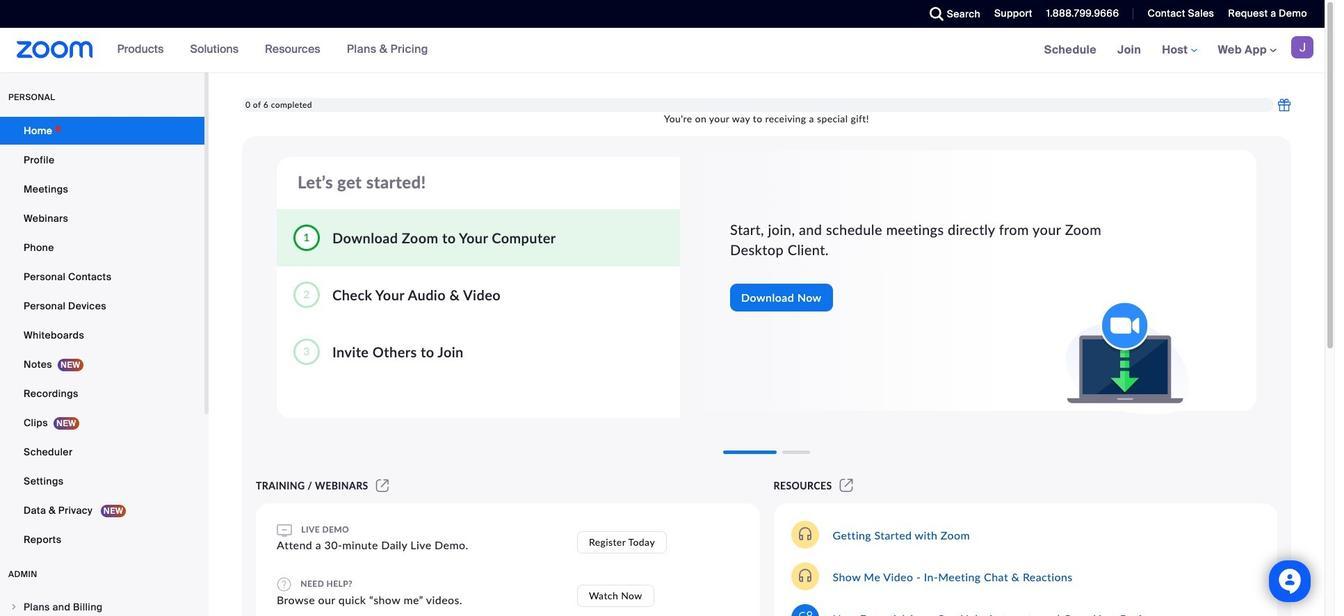 Task type: vqa. For each thing, say whether or not it's contained in the screenshot.
meetings navigation
yes



Task type: describe. For each thing, give the bounding box(es) containing it.
right image
[[10, 603, 18, 612]]

1 window new image from the left
[[374, 480, 391, 492]]

zoom logo image
[[17, 41, 93, 58]]

meetings navigation
[[1034, 28, 1325, 73]]

product information navigation
[[107, 28, 439, 72]]



Task type: locate. For each thing, give the bounding box(es) containing it.
1 horizontal spatial window new image
[[838, 480, 856, 492]]

menu item
[[0, 594, 205, 616]]

banner
[[0, 28, 1325, 73]]

2 window new image from the left
[[838, 480, 856, 492]]

personal menu menu
[[0, 117, 205, 555]]

window new image
[[374, 480, 391, 492], [838, 480, 856, 492]]

0 horizontal spatial window new image
[[374, 480, 391, 492]]

profile picture image
[[1292, 36, 1314, 58]]



